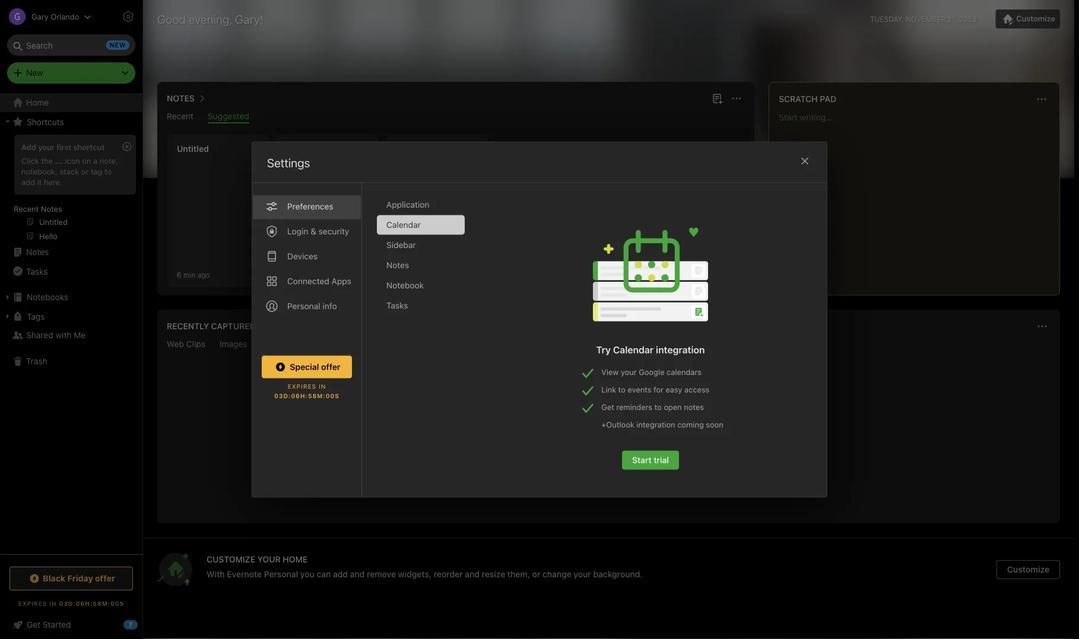 Task type: locate. For each thing, give the bounding box(es) containing it.
0 horizontal spatial calendar
[[387, 220, 421, 230]]

get reminders to open notes
[[602, 403, 704, 412]]

a right the is
[[313, 157, 318, 167]]

to right link
[[618, 385, 626, 394]]

recent inside tab list
[[167, 111, 194, 121]]

tab list containing application
[[377, 195, 474, 497]]

tab list containing recent
[[160, 111, 752, 123]]

your inside tree
[[38, 142, 55, 151]]

images
[[220, 339, 247, 349]]

expires in 03d:06h:58m:00s for special
[[274, 383, 340, 400]]

0 horizontal spatial tasks
[[26, 266, 48, 276]]

notes up 'recent' tab
[[167, 94, 195, 103]]

0 vertical spatial offer
[[321, 362, 341, 372]]

expires in 03d:06h:58m:00s down special offer popup button
[[274, 383, 340, 400]]

personal down your on the left
[[264, 569, 298, 579]]

them
[[661, 441, 683, 452]]

your up the
[[38, 142, 55, 151]]

1 vertical spatial calendar
[[613, 344, 654, 356]]

1 vertical spatial 03d:06h:58m:00s
[[59, 600, 124, 607]]

note,
[[100, 156, 118, 165]]

03d:06h:58m:00s for friday
[[59, 600, 124, 607]]

1 vertical spatial expires in 03d:06h:58m:00s
[[18, 600, 124, 607]]

expires for black friday offer
[[18, 600, 47, 607]]

1 vertical spatial in
[[49, 600, 57, 607]]

0 vertical spatial customize
[[1017, 14, 1056, 23]]

tab list containing preferences
[[252, 183, 362, 497]]

1 horizontal spatial recent
[[167, 111, 194, 121]]

1 horizontal spatial expires
[[288, 383, 317, 390]]

a inside icon on a note, notebook, stack or tag to add it here.
[[93, 156, 98, 165]]

tasks down notebook
[[387, 301, 408, 311]]

0 vertical spatial calendar
[[387, 220, 421, 230]]

shortcuts
[[27, 117, 64, 127]]

tuesday, november 21, 2023
[[870, 15, 977, 23]]

or
[[81, 167, 89, 176], [532, 569, 541, 579]]

1 vertical spatial recent
[[14, 204, 39, 213]]

add left the it
[[21, 177, 35, 186]]

expires down special on the left of page
[[288, 383, 317, 390]]

background.
[[593, 569, 643, 579]]

application tab
[[377, 195, 465, 215]]

in for special
[[319, 383, 326, 390]]

in inside expires in 03d:06h:58m:00s
[[319, 383, 326, 390]]

evernote
[[227, 569, 262, 579]]

nov
[[286, 271, 299, 279]]

0 vertical spatial recent
[[167, 111, 194, 121]]

offer right special on the left of page
[[321, 362, 341, 372]]

your right change
[[574, 569, 591, 579]]

0 vertical spatial add
[[21, 177, 35, 186]]

shortcut
[[73, 142, 105, 151]]

1 vertical spatial offer
[[95, 574, 115, 584]]

start
[[632, 455, 652, 465]]

get
[[602, 403, 614, 412]]

try calendar integration
[[596, 344, 705, 356]]

tab list
[[160, 111, 752, 123], [252, 183, 362, 497], [377, 195, 474, 497], [160, 339, 1058, 351]]

calendars
[[667, 368, 702, 377]]

expires down black
[[18, 600, 47, 607]]

expand tags image
[[3, 312, 12, 321]]

0 horizontal spatial 03d:06h:58m:00s
[[59, 600, 124, 607]]

add right the can
[[333, 569, 348, 579]]

0 vertical spatial in
[[319, 383, 326, 390]]

1 vertical spatial personal
[[264, 569, 298, 579]]

notes down sidebar
[[387, 260, 409, 270]]

...
[[55, 156, 63, 165]]

1 vertical spatial or
[[532, 569, 541, 579]]

calendar
[[387, 220, 421, 230], [613, 344, 654, 356]]

new
[[26, 68, 43, 78]]

tab
[[262, 340, 305, 351]]

1 vertical spatial add
[[333, 569, 348, 579]]

expires for special offer
[[288, 383, 317, 390]]

in down black
[[49, 600, 57, 607]]

group
[[0, 131, 142, 248]]

0 horizontal spatial in
[[49, 600, 57, 607]]

to
[[104, 167, 112, 176], [618, 385, 626, 394], [655, 403, 662, 412], [492, 441, 500, 452], [685, 441, 694, 452]]

0 horizontal spatial expires in 03d:06h:58m:00s
[[18, 600, 124, 607]]

view
[[602, 368, 619, 377]]

test
[[320, 157, 335, 167]]

expires in 03d:06h:58m:00s down "black friday offer" popup button
[[18, 600, 124, 607]]

notebooks.
[[718, 441, 766, 452]]

sidebar tab
[[377, 235, 465, 255]]

tasks up notebooks
[[26, 266, 48, 276]]

or inside customize your home with evernote personal you can add and remove widgets, reorder and resize them, or change your background.
[[532, 569, 541, 579]]

calendar up sidebar
[[387, 220, 421, 230]]

customize button
[[996, 9, 1060, 28], [997, 560, 1060, 579]]

to left open
[[655, 403, 662, 412]]

0 horizontal spatial offer
[[95, 574, 115, 584]]

integration down get reminders to open notes
[[637, 420, 675, 429]]

apps
[[332, 276, 351, 286]]

group inside tree
[[0, 131, 142, 248]]

0 vertical spatial or
[[81, 167, 89, 176]]

special offer
[[290, 362, 341, 372]]

icon
[[65, 156, 80, 165]]

personal down connected
[[287, 301, 320, 311]]

0 horizontal spatial add
[[21, 177, 35, 186]]

important
[[525, 441, 567, 452]]

in
[[319, 383, 326, 390], [49, 600, 57, 607]]

or down on at the left
[[81, 167, 89, 176]]

web clips
[[167, 339, 205, 349]]

1 vertical spatial tasks
[[387, 301, 408, 311]]

recent down the it
[[14, 204, 39, 213]]

1 vertical spatial customize button
[[997, 560, 1060, 579]]

0 vertical spatial tasks
[[26, 266, 48, 276]]

black friday offer button
[[9, 567, 133, 591]]

expires in 03d:06h:58m:00s
[[274, 383, 340, 400], [18, 600, 124, 607]]

03d:06h:58m:00s down friday
[[59, 600, 124, 607]]

offer right friday
[[95, 574, 115, 584]]

it
[[37, 177, 42, 186]]

1 horizontal spatial add
[[333, 569, 348, 579]]

settings image
[[121, 9, 135, 24]]

view your google calendars
[[602, 368, 702, 377]]

here.
[[44, 177, 62, 186]]

+outlook
[[602, 420, 635, 429]]

home
[[26, 98, 49, 107]]

Start writing… text field
[[779, 112, 1059, 286]]

recent down "notes" button
[[167, 111, 194, 121]]

group containing add your first shortcut
[[0, 131, 142, 248]]

1 horizontal spatial expires in 03d:06h:58m:00s
[[274, 383, 340, 400]]

expires in 03d:06h:58m:00s for black
[[18, 600, 124, 607]]

notes down the here. on the top left of the page
[[41, 204, 62, 213]]

click the ...
[[21, 156, 63, 165]]

integration up the calendars
[[656, 344, 705, 356]]

tag
[[91, 167, 102, 176]]

scratch
[[779, 94, 818, 104]]

1 horizontal spatial a
[[313, 157, 318, 167]]

expires
[[288, 383, 317, 390], [18, 600, 47, 607]]

0 horizontal spatial a
[[93, 156, 98, 165]]

1 horizontal spatial calendar
[[613, 344, 654, 356]]

0 horizontal spatial expires
[[18, 600, 47, 607]]

emails
[[356, 339, 380, 349]]

recent inside group
[[14, 204, 39, 213]]

expand notebooks image
[[3, 293, 12, 302]]

special offer button
[[262, 356, 352, 378]]

1 horizontal spatial or
[[532, 569, 541, 579]]

by
[[599, 441, 610, 452]]

your inside customize your home with evernote personal you can add and remove widgets, reorder and resize them, or change your background.
[[574, 569, 591, 579]]

recent for recent notes
[[14, 204, 39, 213]]

0 vertical spatial expires in 03d:06h:58m:00s
[[274, 383, 340, 400]]

notebooks link
[[0, 288, 142, 307]]

home link
[[0, 93, 142, 112]]

can
[[317, 569, 331, 579]]

special
[[290, 362, 319, 372]]

on
[[82, 156, 91, 165]]

expires inside expires in 03d:06h:58m:00s
[[288, 383, 317, 390]]

notes up the tasks button
[[26, 247, 49, 257]]

or inside icon on a note, notebook, stack or tag to add it here.
[[81, 167, 89, 176]]

scratch pad
[[779, 94, 837, 104]]

add
[[21, 177, 35, 186], [333, 569, 348, 579]]

in down special offer
[[319, 383, 326, 390]]

or right them,
[[532, 569, 541, 579]]

connected apps
[[287, 276, 351, 286]]

and left remove
[[350, 569, 365, 579]]

0 horizontal spatial and
[[350, 569, 365, 579]]

ago
[[198, 271, 210, 279]]

remove
[[367, 569, 396, 579]]

03d:06h:58m:00s inside tab list
[[274, 393, 340, 400]]

1 horizontal spatial and
[[465, 569, 480, 579]]

0 horizontal spatial recent
[[14, 204, 39, 213]]

and left resize
[[465, 569, 480, 579]]

recent notes
[[14, 204, 62, 213]]

note
[[452, 220, 470, 231]]

your
[[38, 142, 55, 151], [621, 368, 637, 377], [696, 441, 715, 452], [574, 569, 591, 579]]

tasks inside button
[[26, 266, 48, 276]]

good
[[157, 12, 186, 26]]

0 vertical spatial expires
[[288, 383, 317, 390]]

1 horizontal spatial tasks
[[387, 301, 408, 311]]

1 horizontal spatial 03d:06h:58m:00s
[[274, 393, 340, 400]]

to down note,
[[104, 167, 112, 176]]

03d:06h:58m:00s down special offer popup button
[[274, 393, 340, 400]]

home
[[283, 555, 308, 564]]

upgrade
[[452, 441, 489, 452]]

offer inside "black friday offer" popup button
[[95, 574, 115, 584]]

reminders
[[617, 403, 653, 412]]

Search text field
[[15, 34, 127, 56]]

try
[[596, 344, 611, 356]]

a right on at the left
[[93, 156, 98, 165]]

0 vertical spatial 03d:06h:58m:00s
[[274, 393, 340, 400]]

2 and from the left
[[465, 569, 480, 579]]

1 horizontal spatial offer
[[321, 362, 341, 372]]

recently captured button
[[164, 319, 256, 334]]

security
[[319, 227, 349, 236]]

stack
[[60, 167, 79, 176]]

tree
[[0, 93, 142, 554]]

calendar up view your google calendars
[[613, 344, 654, 356]]

0 horizontal spatial or
[[81, 167, 89, 176]]

None search field
[[15, 34, 127, 56]]

customize
[[1017, 14, 1056, 23], [1007, 565, 1050, 575]]

recent tab
[[167, 111, 194, 123]]

personal inside tab list
[[287, 301, 320, 311]]

sidebar
[[387, 240, 416, 250]]

calendar tab
[[377, 215, 465, 235]]

1 vertical spatial expires
[[18, 600, 47, 607]]

1 horizontal spatial in
[[319, 383, 326, 390]]

0 vertical spatial personal
[[287, 301, 320, 311]]



Task type: vqa. For each thing, say whether or not it's contained in the screenshot.
Connected Apps
yes



Task type: describe. For each thing, give the bounding box(es) containing it.
customize your home with evernote personal you can add and remove widgets, reorder and resize them, or change your background.
[[207, 555, 643, 579]]

link
[[602, 385, 616, 394]]

icon on a note, notebook, stack or tag to add it here.
[[21, 156, 118, 186]]

add inside icon on a note, notebook, stack or tag to add it here.
[[21, 177, 35, 186]]

a for note,
[[93, 156, 98, 165]]

personal info
[[287, 301, 337, 311]]

pad
[[820, 94, 837, 104]]

preferences
[[287, 202, 333, 211]]

start trial
[[632, 455, 669, 465]]

emails
[[569, 441, 597, 452]]

save
[[503, 441, 523, 452]]

personal inside customize your home with evernote personal you can add and remove widgets, reorder and resize them, or change your background.
[[264, 569, 298, 579]]

2023
[[959, 15, 977, 23]]

trash link
[[0, 352, 142, 371]]

login
[[287, 227, 308, 236]]

black
[[43, 574, 65, 584]]

tasks tab
[[377, 296, 465, 316]]

you
[[300, 569, 315, 579]]

clips
[[186, 339, 205, 349]]

tab list containing web clips
[[160, 339, 1058, 351]]

web clips tab
[[167, 339, 205, 351]]

application
[[387, 200, 430, 210]]

calendar inside tab
[[387, 220, 421, 230]]

&
[[311, 227, 316, 236]]

them,
[[508, 569, 530, 579]]

with
[[56, 330, 72, 340]]

this
[[286, 157, 302, 167]]

add your first shortcut
[[21, 142, 105, 151]]

to left save
[[492, 441, 500, 452]]

1 vertical spatial customize
[[1007, 565, 1050, 575]]

for
[[654, 385, 664, 394]]

the
[[41, 156, 53, 165]]

new button
[[7, 62, 135, 84]]

notebook,
[[21, 167, 58, 176]]

add
[[21, 142, 36, 151]]

evening,
[[189, 12, 232, 26]]

tree containing home
[[0, 93, 142, 554]]

soon
[[706, 420, 724, 429]]

your
[[258, 555, 281, 564]]

notes link
[[0, 243, 142, 262]]

connected
[[287, 276, 329, 286]]

link to events for easy access
[[602, 385, 710, 394]]

close image
[[798, 154, 812, 168]]

friday
[[67, 574, 93, 584]]

suggested
[[208, 111, 249, 121]]

in for black
[[49, 600, 57, 607]]

create new note
[[404, 220, 470, 231]]

tags
[[27, 312, 45, 321]]

coming
[[678, 420, 704, 429]]

easy
[[666, 385, 682, 394]]

0 vertical spatial customize button
[[996, 9, 1060, 28]]

notes inside button
[[167, 94, 195, 103]]

with
[[207, 569, 225, 579]]

notes tab
[[377, 256, 465, 275]]

emails tab
[[356, 339, 380, 351]]

1 vertical spatial integration
[[637, 420, 675, 429]]

forwarding
[[612, 441, 658, 452]]

black friday offer
[[43, 574, 115, 584]]

add inside customize your home with evernote personal you can add and remove widgets, reorder and resize them, or change your background.
[[333, 569, 348, 579]]

untitled
[[177, 144, 209, 154]]

trial
[[654, 455, 669, 465]]

click
[[21, 156, 39, 165]]

shared with me
[[26, 330, 86, 340]]

notebook tab
[[377, 276, 465, 295]]

scratch pad button
[[777, 92, 837, 106]]

1 and from the left
[[350, 569, 365, 579]]

this is a test
[[286, 157, 335, 167]]

03d:06h:58m:00s for offer
[[274, 393, 340, 400]]

tags button
[[0, 307, 142, 326]]

gary!
[[235, 12, 263, 26]]

login & security
[[287, 227, 349, 236]]

open
[[664, 403, 682, 412]]

devices
[[287, 251, 318, 261]]

shortcuts button
[[0, 112, 142, 131]]

first
[[57, 142, 71, 151]]

customize
[[207, 555, 255, 564]]

web
[[167, 339, 184, 349]]

me
[[74, 330, 86, 340]]

change
[[543, 569, 572, 579]]

shared with me link
[[0, 326, 142, 345]]

create
[[404, 220, 431, 231]]

suggested tab
[[208, 111, 249, 123]]

0 vertical spatial integration
[[656, 344, 705, 356]]

your right view
[[621, 368, 637, 377]]

google
[[639, 368, 665, 377]]

to inside icon on a note, notebook, stack or tag to add it here.
[[104, 167, 112, 176]]

to right the them
[[685, 441, 694, 452]]

notes
[[684, 403, 704, 412]]

info
[[323, 301, 337, 311]]

min
[[183, 271, 196, 279]]

trash
[[26, 357, 47, 366]]

captured
[[211, 321, 256, 331]]

a for test
[[313, 157, 318, 167]]

reorder
[[434, 569, 463, 579]]

start trial button
[[622, 451, 679, 470]]

images tab
[[220, 339, 247, 351]]

tasks inside tab
[[387, 301, 408, 311]]

recent for recent
[[167, 111, 194, 121]]

notes inside tab
[[387, 260, 409, 270]]

offer inside special offer popup button
[[321, 362, 341, 372]]

your down 'soon'
[[696, 441, 715, 452]]

resize
[[482, 569, 505, 579]]

tasks button
[[0, 262, 142, 281]]



